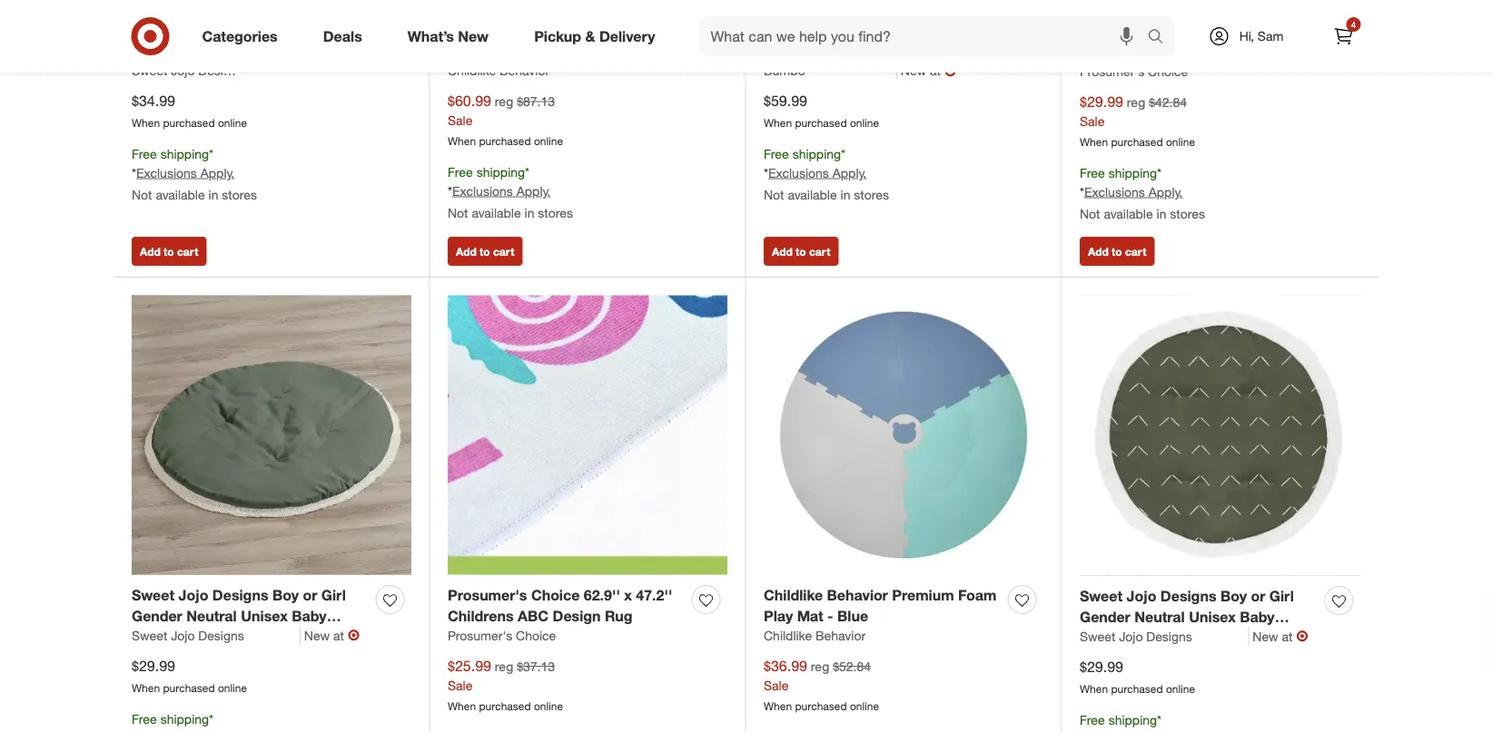 Task type: locate. For each thing, give the bounding box(es) containing it.
reg for $29.99
[[1127, 94, 1145, 110]]

sweet jojo designs girl baby tummy time playmat botanical green and white
[[132, 22, 348, 81]]

exclusions apply. link down $29.99 reg $42.84 sale when purchased online
[[1084, 184, 1183, 200]]

online inside $25.99 reg $37.13 sale when purchased online
[[534, 700, 563, 713]]

0 horizontal spatial free shipping *
[[132, 711, 213, 727]]

white for sweet jojo designs boy or girl gender neutral unisex baby tummy time playmat woodland arrow green and white
[[1201, 650, 1241, 668]]

0 vertical spatial mat
[[648, 22, 675, 39]]

purchased down $34.99
[[163, 116, 215, 130]]

unisex inside sweet jojo designs boy or girl gender neutral unisex baby tummy time playmat boho fringe green and white
[[241, 608, 288, 626]]

mat right &
[[648, 22, 675, 39]]

boy for boho
[[272, 587, 299, 605]]

prosumer's choice link down space
[[1080, 63, 1188, 81]]

0 horizontal spatial prosumer's choice link
[[448, 627, 556, 645]]

at
[[930, 63, 941, 78], [333, 628, 344, 644], [1282, 629, 1293, 645]]

2 cart from the left
[[493, 245, 514, 258]]

prosumer's choice 62.9'' x 47.2'' kids space themed black wool rug - multicolored
[[1080, 22, 1304, 82]]

sweet jojo designs boy or girl gender neutral unisex baby tummy time playmat boho fringe green and white image
[[132, 296, 411, 575], [132, 296, 411, 575]]

4 cart from the left
[[1125, 245, 1146, 258]]

boy inside sweet jojo designs boy or girl gender neutral unisex baby tummy time playmat boho fringe green and white
[[272, 587, 299, 605]]

sale inside $29.99 reg $42.84 sale when purchased online
[[1080, 113, 1105, 129]]

1 vertical spatial -
[[1112, 64, 1117, 82]]

play up $36.99
[[764, 608, 793, 626]]

not for childlike behavior baby play mat - 36-piece foam mat
[[448, 205, 468, 221]]

tummy inside sweet jojo designs boy or girl gender neutral unisex baby tummy time playmat boho fringe green and white
[[132, 629, 181, 646]]

tummy inside sweet jojo designs boy or girl gender neutral unisex baby tummy time playmat woodland arrow green and white
[[1080, 629, 1129, 647]]

exclusions
[[136, 165, 197, 181], [768, 165, 829, 181], [452, 183, 513, 199], [1084, 184, 1145, 200]]

fringe
[[323, 629, 366, 646]]

&
[[585, 27, 595, 45]]

or up "boho"
[[303, 587, 317, 605]]

reg left $42.84
[[1127, 94, 1145, 110]]

- down space
[[1112, 64, 1117, 82]]

girl inside sweet jojo designs boy or girl gender neutral unisex baby tummy time playmat woodland arrow green and white
[[1269, 588, 1294, 606]]

1 horizontal spatial rug
[[1080, 64, 1107, 82]]

0 horizontal spatial or
[[303, 587, 317, 605]]

and inside sweet jojo designs boy or girl gender neutral unisex baby tummy time playmat woodland arrow green and white
[[1171, 650, 1197, 668]]

prosumer's up space
[[1080, 22, 1159, 40]]

1 horizontal spatial boy
[[1220, 588, 1247, 606]]

cart for 1st add to cart button from the right
[[1125, 245, 1146, 258]]

green inside sweet jojo designs boy or girl gender neutral unisex baby tummy time playmat boho fringe green and white
[[132, 649, 174, 667]]

prosumer's up childrens
[[448, 587, 527, 605]]

add to cart
[[140, 245, 198, 258], [456, 245, 514, 258], [772, 245, 830, 258], [1088, 245, 1146, 258]]

girl up botanical
[[272, 22, 297, 39]]

sale
[[448, 112, 473, 128], [1080, 113, 1105, 129], [448, 678, 473, 694], [764, 678, 789, 694]]

playmat left botanical
[[223, 42, 279, 60]]

1 add to cart button from the left
[[132, 237, 206, 266]]

$29.99
[[1080, 93, 1123, 111], [132, 658, 175, 675], [1080, 659, 1123, 676]]

online inside $60.99 reg $87.13 sale when purchased online
[[534, 134, 563, 148]]

boy up "boho"
[[272, 587, 299, 605]]

$29.99 inside $29.99 reg $42.84 sale when purchased online
[[1080, 93, 1123, 111]]

0 horizontal spatial unisex
[[241, 608, 288, 626]]

when inside $25.99 reg $37.13 sale when purchased online
[[448, 700, 476, 713]]

0 vertical spatial x
[[1256, 22, 1264, 40]]

jojo inside sweet jojo designs girl baby tummy time playmat botanical green and white
[[178, 22, 208, 39]]

exclusions down $29.99 reg $42.84 sale when purchased online
[[1084, 184, 1145, 200]]

free shipping * * exclusions apply. not available in stores down $29.99 reg $42.84 sale when purchased online
[[1080, 165, 1205, 222]]

play
[[615, 22, 644, 39], [764, 608, 793, 626]]

0 horizontal spatial 47.2''
[[636, 587, 672, 605]]

gender
[[132, 608, 182, 626], [1080, 609, 1131, 626]]

-
[[679, 22, 685, 39], [1112, 64, 1117, 82], [827, 608, 833, 626]]

free shipping * * exclusions apply. not available in stores for prosumer's choice 62.9'' x 47.2'' kids space themed black wool rug - multicolored
[[1080, 165, 1205, 222]]

0 vertical spatial -
[[679, 22, 685, 39]]

$29.99 when purchased online for sweet jojo designs boy or girl gender neutral unisex baby tummy time playmat boho fringe green and white
[[132, 658, 247, 695]]

0 horizontal spatial prosumer's choice
[[448, 628, 556, 644]]

apply. down $34.99 when purchased online
[[200, 165, 235, 181]]

1 horizontal spatial prosumer's choice
[[1080, 63, 1188, 79]]

3 to from the left
[[796, 245, 806, 258]]

multicolored
[[1121, 64, 1208, 82]]

rug right design
[[605, 608, 633, 626]]

1 horizontal spatial girl
[[321, 587, 346, 605]]

behavior left &
[[511, 22, 572, 39]]

prosumer's choice link
[[1080, 63, 1188, 81], [448, 627, 556, 645]]

playmat for sweet jojo designs boy or girl gender neutral unisex baby tummy time playmat boho fringe green and white
[[223, 629, 279, 646]]

reg inside $25.99 reg $37.13 sale when purchased online
[[495, 659, 513, 675]]

childlike behavior link for piece
[[448, 62, 550, 80]]

1 vertical spatial childlike behavior link
[[764, 627, 866, 645]]

0 horizontal spatial childlike behavior
[[448, 63, 550, 78]]

girl inside sweet jojo designs boy or girl gender neutral unisex baby tummy time playmat boho fringe green and white
[[321, 587, 346, 605]]

1 to from the left
[[164, 245, 174, 258]]

playmat inside sweet jojo designs boy or girl gender neutral unisex baby tummy time playmat boho fringe green and white
[[223, 629, 279, 646]]

available
[[156, 187, 205, 202], [788, 187, 837, 202], [472, 205, 521, 221], [1104, 206, 1153, 222]]

- left blue
[[827, 608, 833, 626]]

neutral inside sweet jojo designs boy or girl gender neutral unisex baby tummy time playmat boho fringe green and white
[[186, 608, 237, 626]]

behavior for childlike behavior baby play mat - 36-piece foam mat link in the left top of the page
[[511, 22, 572, 39]]

gender for sweet jojo designs boy or girl gender neutral unisex baby tummy time playmat woodland arrow green and white
[[1080, 609, 1131, 626]]

sweet jojo designs
[[132, 63, 244, 78], [132, 628, 244, 644], [1080, 629, 1192, 645]]

1 horizontal spatial 47.2''
[[1268, 22, 1304, 40]]

0 horizontal spatial play
[[615, 22, 644, 39]]

free shipping * * exclusions apply. not available in stores for sweet jojo designs girl baby tummy time playmat botanical green and white
[[132, 146, 257, 202]]

boho
[[283, 629, 319, 646]]

deals link
[[308, 16, 385, 56]]

sale inside the $36.99 reg $52.84 sale when purchased online
[[764, 678, 789, 694]]

2 horizontal spatial ¬
[[1296, 628, 1308, 646]]

purchased down $52.84 on the right bottom
[[795, 700, 847, 713]]

2 horizontal spatial at
[[1282, 629, 1293, 645]]

when inside $34.99 when purchased online
[[132, 116, 160, 130]]

1 horizontal spatial childlike behavior link
[[764, 627, 866, 645]]

choice
[[1163, 22, 1212, 40], [1148, 63, 1188, 79], [531, 587, 580, 605], [516, 628, 556, 644]]

apply. for childlike behavior baby play mat - 36-piece foam mat
[[516, 183, 551, 199]]

1 vertical spatial prosumer's choice link
[[448, 627, 556, 645]]

purchased inside $25.99 reg $37.13 sale when purchased online
[[479, 700, 531, 713]]

0 horizontal spatial mat
[[555, 42, 581, 60]]

*
[[209, 146, 213, 162], [841, 146, 845, 162], [525, 164, 529, 180], [132, 165, 136, 181], [764, 165, 768, 181], [1157, 165, 1162, 181], [448, 183, 452, 199], [1080, 184, 1084, 200], [209, 711, 213, 727], [1157, 712, 1162, 728]]

unisex inside sweet jojo designs boy or girl gender neutral unisex baby tummy time playmat woodland arrow green and white
[[1189, 609, 1236, 626]]

unisex up "boho"
[[241, 608, 288, 626]]

0 horizontal spatial foam
[[512, 42, 551, 60]]

stores
[[222, 187, 257, 202], [854, 187, 889, 202], [538, 205, 573, 221], [1170, 206, 1205, 222]]

1 horizontal spatial -
[[827, 608, 833, 626]]

boy up woodland
[[1220, 588, 1247, 606]]

47.2''
[[1268, 22, 1304, 40], [636, 587, 672, 605]]

jojo inside sweet jojo designs boy or girl gender neutral unisex baby tummy time playmat boho fringe green and white
[[178, 587, 208, 605]]

1 horizontal spatial gender
[[1080, 609, 1131, 626]]

4 add from the left
[[1088, 245, 1109, 258]]

1 horizontal spatial unisex
[[1189, 609, 1236, 626]]

botanical
[[283, 42, 348, 60]]

prosumer's choice for abc
[[448, 628, 556, 644]]

time inside sweet jojo designs boy or girl gender neutral unisex baby tummy time playmat woodland arrow green and white
[[1133, 629, 1167, 647]]

baby inside childlike behavior baby play mat - 36-piece foam mat
[[576, 22, 611, 39]]

when inside $29.99 reg $42.84 sale when purchased online
[[1080, 135, 1108, 149]]

2 vertical spatial -
[[827, 608, 833, 626]]

0 vertical spatial childlike behavior link
[[448, 62, 550, 80]]

and
[[178, 63, 204, 81], [178, 649, 204, 667], [1171, 650, 1197, 668]]

baby inside sweet jojo designs boy or girl gender neutral unisex baby tummy time playmat woodland arrow green and white
[[1240, 609, 1275, 626]]

behavior down blue
[[816, 628, 866, 644]]

0 horizontal spatial rug
[[605, 608, 633, 626]]

purchased down $59.99
[[795, 116, 847, 130]]

0 horizontal spatial childlike behavior link
[[448, 62, 550, 80]]

white
[[208, 63, 247, 81], [208, 649, 247, 667], [1201, 650, 1241, 668]]

sweet inside sweet jojo designs girl baby tummy time playmat botanical green and white
[[132, 22, 174, 39]]

62.9''
[[1216, 22, 1252, 40], [584, 587, 620, 605]]

unisex up woodland
[[1189, 609, 1236, 626]]

mat
[[648, 22, 675, 39], [555, 42, 581, 60], [797, 608, 823, 626]]

mat left blue
[[797, 608, 823, 626]]

0 vertical spatial childlike behavior
[[448, 63, 550, 78]]

sale down $36.99
[[764, 678, 789, 694]]

$29.99 for sweet jojo designs boy or girl gender neutral unisex baby tummy time playmat boho fringe green and white
[[132, 658, 175, 675]]

baby inside sweet jojo designs girl baby tummy time playmat botanical green and white
[[301, 22, 336, 39]]

1 vertical spatial rug
[[605, 608, 633, 626]]

purchased
[[163, 116, 215, 130], [795, 116, 847, 130], [479, 134, 531, 148], [1111, 135, 1163, 149], [163, 682, 215, 695], [1111, 682, 1163, 696], [479, 700, 531, 713], [795, 700, 847, 713]]

prosumer's
[[1080, 22, 1159, 40], [1080, 63, 1144, 79], [448, 587, 527, 605], [448, 628, 512, 644]]

sweet jojo designs boy or girl gender neutral unisex baby tummy time playmat woodland arrow green and white link
[[1080, 587, 1318, 668]]

1 vertical spatial foam
[[958, 587, 997, 605]]

when inside the $36.99 reg $52.84 sale when purchased online
[[764, 700, 792, 713]]

shipping
[[160, 146, 209, 162], [792, 146, 841, 162], [476, 164, 525, 180], [1109, 165, 1157, 181], [160, 711, 209, 727], [1109, 712, 1157, 728]]

designs
[[212, 22, 268, 39], [198, 63, 244, 78], [212, 587, 268, 605], [1160, 588, 1216, 606], [198, 628, 244, 644], [1146, 629, 1192, 645]]

sweet jojo designs for sweet jojo designs boy or girl gender neutral unisex baby tummy time playmat boho fringe green and white
[[132, 628, 244, 644]]

2 horizontal spatial girl
[[1269, 588, 1294, 606]]

exclusions apply. link
[[136, 165, 235, 181], [768, 165, 867, 181], [452, 183, 551, 199], [1084, 184, 1183, 200]]

0 vertical spatial 47.2''
[[1268, 22, 1304, 40]]

1 horizontal spatial neutral
[[1135, 609, 1185, 626]]

space
[[1115, 43, 1158, 61]]

sweet jojo designs boy or girl gender neutral unisex baby tummy time playmat boho fringe green and white
[[132, 587, 366, 667]]

0 horizontal spatial at
[[333, 628, 344, 644]]

free shipping * * exclusions apply. not available in stores for childlike behavior baby play mat - 36-piece foam mat
[[448, 164, 573, 221]]

0 horizontal spatial $29.99 when purchased online
[[132, 658, 247, 695]]

$29.99 when purchased online for sweet jojo designs boy or girl gender neutral unisex baby tummy time playmat woodland arrow green and white
[[1080, 659, 1195, 696]]

behavior for childlike behavior premium foam play mat - blue link
[[827, 587, 888, 605]]

exclusions down $60.99 reg $87.13 sale when purchased online
[[452, 183, 513, 199]]

sale inside $25.99 reg $37.13 sale when purchased online
[[448, 678, 473, 694]]

boy inside sweet jojo designs boy or girl gender neutral unisex baby tummy time playmat woodland arrow green and white
[[1220, 588, 1247, 606]]

free shipping * * exclusions apply. not available in stores down $60.99 reg $87.13 sale when purchased online
[[448, 164, 573, 221]]

47.2'' inside prosumer's choice 62.9'' x 47.2'' kids space themed black wool rug - multicolored
[[1268, 22, 1304, 40]]

prosumer's choice down childrens
[[448, 628, 556, 644]]

or inside sweet jojo designs boy or girl gender neutral unisex baby tummy time playmat woodland arrow green and white
[[1251, 588, 1265, 606]]

when
[[132, 116, 160, 130], [764, 116, 792, 130], [448, 134, 476, 148], [1080, 135, 1108, 149], [132, 682, 160, 695], [1080, 682, 1108, 696], [448, 700, 476, 713], [764, 700, 792, 713]]

3 add from the left
[[772, 245, 793, 258]]

exclusions for prosumer's choice 62.9'' x 47.2'' kids space themed black wool rug - multicolored
[[1084, 184, 1145, 200]]

what's
[[408, 27, 454, 45]]

62.9'' up design
[[584, 587, 620, 605]]

online down bumbo link
[[850, 116, 879, 130]]

to for third add to cart button
[[796, 245, 806, 258]]

x inside prosumer's choice 62.9'' x 47.2'' childrens abc design rug
[[624, 587, 632, 605]]

white inside sweet jojo designs boy or girl gender neutral unisex baby tummy time playmat boho fringe green and white
[[208, 649, 247, 667]]

time inside sweet jojo designs girl baby tummy time playmat botanical green and white
[[185, 42, 219, 60]]

in for sweet jojo designs girl baby tummy time playmat botanical green and white
[[208, 187, 218, 202]]

stores for prosumer's choice 62.9'' x 47.2'' kids space themed black wool rug - multicolored
[[1170, 206, 1205, 222]]

prosumer's choice 62.9'' x 47.2'' childrens abc design rug link
[[448, 586, 685, 627]]

girl up woodland
[[1269, 588, 1294, 606]]

time for sweet jojo designs boy or girl gender neutral unisex baby tummy time playmat boho fringe green and white
[[185, 629, 219, 646]]

choice up design
[[531, 587, 580, 605]]

available for childlike behavior baby play mat - 36-piece foam mat
[[472, 205, 521, 221]]

rug inside prosumer's choice 62.9'' x 47.2'' kids space themed black wool rug - multicolored
[[1080, 64, 1107, 82]]

time inside sweet jojo designs boy or girl gender neutral unisex baby tummy time playmat boho fringe green and white
[[185, 629, 219, 646]]

cart for 2nd add to cart button from the left
[[493, 245, 514, 258]]

and inside sweet jojo designs boy or girl gender neutral unisex baby tummy time playmat boho fringe green and white
[[178, 649, 204, 667]]

baby inside sweet jojo designs boy or girl gender neutral unisex baby tummy time playmat boho fringe green and white
[[292, 608, 327, 626]]

play inside childlike behavior baby play mat - 36-piece foam mat
[[615, 22, 644, 39]]

1 horizontal spatial new at ¬
[[901, 62, 956, 79]]

online down $87.13 in the top of the page
[[534, 134, 563, 148]]

at for sweet jojo designs boy or girl gender neutral unisex baby tummy time playmat boho fringe green and white
[[333, 628, 344, 644]]

sweet jojo designs boy or girl gender neutral unisex baby tummy time playmat woodland arrow green and white image
[[1080, 296, 1360, 576], [1080, 296, 1360, 576]]

4 to from the left
[[1112, 245, 1122, 258]]

prosumer's choice link down childrens
[[448, 627, 556, 645]]

3 cart from the left
[[809, 245, 830, 258]]

1 vertical spatial 47.2''
[[636, 587, 672, 605]]

2 add to cart from the left
[[456, 245, 514, 258]]

2 horizontal spatial mat
[[797, 608, 823, 626]]

62.9'' up black
[[1216, 22, 1252, 40]]

1 horizontal spatial $29.99 when purchased online
[[1080, 659, 1195, 696]]

0 horizontal spatial ¬
[[348, 627, 360, 645]]

sale for $29.99
[[1080, 113, 1105, 129]]

online down sweet jojo designs girl baby tummy time playmat botanical green and white
[[218, 116, 247, 130]]

1 add from the left
[[140, 245, 161, 258]]

time for sweet jojo designs boy or girl gender neutral unisex baby tummy time playmat woodland arrow green and white
[[1133, 629, 1167, 647]]

behavior
[[511, 22, 572, 39], [499, 63, 550, 78], [827, 587, 888, 605], [816, 628, 866, 644]]

1 horizontal spatial or
[[1251, 588, 1265, 606]]

childlike behavior for piece
[[448, 63, 550, 78]]

behavior up $87.13 in the top of the page
[[499, 63, 550, 78]]

4 link
[[1324, 16, 1364, 56]]

reg inside $29.99 reg $42.84 sale when purchased online
[[1127, 94, 1145, 110]]

0 horizontal spatial boy
[[272, 587, 299, 605]]

hi,
[[1239, 28, 1254, 44]]

green
[[132, 63, 174, 81], [132, 649, 174, 667], [1126, 650, 1167, 668]]

play right &
[[615, 22, 644, 39]]

white inside sweet jojo designs boy or girl gender neutral unisex baby tummy time playmat woodland arrow green and white
[[1201, 650, 1241, 668]]

foam right piece
[[512, 42, 551, 60]]

add to cart for 4th add to cart button from right
[[140, 245, 198, 258]]

white inside sweet jojo designs girl baby tummy time playmat botanical green and white
[[208, 63, 247, 81]]

tummy for sweet jojo designs boy or girl gender neutral unisex baby tummy time playmat woodland arrow green and white
[[1080, 629, 1129, 647]]

or for boho
[[303, 587, 317, 605]]

0 horizontal spatial new at ¬
[[304, 627, 360, 645]]

apply. down $60.99 reg $87.13 sale when purchased online
[[516, 183, 551, 199]]

exclusions apply. link down $34.99 when purchased online
[[136, 165, 235, 181]]

1 vertical spatial play
[[764, 608, 793, 626]]

behavior inside childlike behavior baby play mat - 36-piece foam mat
[[511, 22, 572, 39]]

childlike behavior baby play mat - 36-piece foam mat
[[448, 22, 685, 60]]

childlike behavior premium foam play mat - blue link
[[764, 586, 1001, 627]]

- inside childlike behavior baby play mat - 36-piece foam mat
[[679, 22, 685, 39]]

purchased down $37.13 on the left bottom of page
[[479, 700, 531, 713]]

woodland
[[1231, 629, 1300, 647]]

playmat inside sweet jojo designs boy or girl gender neutral unisex baby tummy time playmat woodland arrow green and white
[[1171, 629, 1227, 647]]

1 horizontal spatial childlike behavior
[[764, 628, 866, 644]]

childlike behavior link
[[448, 62, 550, 80], [764, 627, 866, 645]]

playmat
[[223, 42, 279, 60], [223, 629, 279, 646], [1171, 629, 1227, 647]]

or inside sweet jojo designs boy or girl gender neutral unisex baby tummy time playmat boho fringe green and white
[[303, 587, 317, 605]]

1 vertical spatial x
[[624, 587, 632, 605]]

x for black
[[1256, 22, 1264, 40]]

at for sweet jojo designs boy or girl gender neutral unisex baby tummy time playmat woodland arrow green and white
[[1282, 629, 1293, 645]]

categories
[[202, 27, 278, 45]]

1 vertical spatial prosumer's choice
[[448, 628, 556, 644]]

0 horizontal spatial girl
[[272, 22, 297, 39]]

neutral
[[186, 608, 237, 626], [1135, 609, 1185, 626]]

1 add to cart from the left
[[140, 245, 198, 258]]

add to cart for 2nd add to cart button from the left
[[456, 245, 514, 258]]

purchased down $42.84
[[1111, 135, 1163, 149]]

3 add to cart from the left
[[772, 245, 830, 258]]

childlike behavior up $36.99
[[764, 628, 866, 644]]

add
[[140, 245, 161, 258], [456, 245, 477, 258], [772, 245, 793, 258], [1088, 245, 1109, 258]]

boy
[[272, 587, 299, 605], [1220, 588, 1247, 606]]

exclusions down '$59.99 when purchased online'
[[768, 165, 829, 181]]

x
[[1256, 22, 1264, 40], [624, 587, 632, 605]]

online down $37.13 on the left bottom of page
[[534, 700, 563, 713]]

$36.99 reg $52.84 sale when purchased online
[[764, 658, 879, 713]]

green for sweet jojo designs boy or girl gender neutral unisex baby tummy time playmat boho fringe green and white
[[132, 649, 174, 667]]

sale down $25.99
[[448, 678, 473, 694]]

rug down kids
[[1080, 64, 1107, 82]]

sale down the $60.99
[[448, 112, 473, 128]]

2 to from the left
[[480, 245, 490, 258]]

new
[[458, 27, 489, 45], [901, 63, 926, 78], [304, 628, 330, 644], [1253, 629, 1278, 645]]

add to cart button
[[132, 237, 206, 266], [448, 237, 523, 266], [764, 237, 839, 266], [1080, 237, 1155, 266]]

or
[[303, 587, 317, 605], [1251, 588, 1265, 606]]

delivery
[[599, 27, 655, 45]]

exclusions down $34.99 when purchased online
[[136, 165, 197, 181]]

foam right premium
[[958, 587, 997, 605]]

baby
[[301, 22, 336, 39], [576, 22, 611, 39], [292, 608, 327, 626], [1240, 609, 1275, 626]]

1 horizontal spatial x
[[1256, 22, 1264, 40]]

neutral for woodland
[[1135, 609, 1185, 626]]

prosumer's choice down space
[[1080, 63, 1188, 79]]

new at ¬ for sweet jojo designs boy or girl gender neutral unisex baby tummy time playmat boho fringe green and white
[[304, 627, 360, 645]]

2 vertical spatial mat
[[797, 608, 823, 626]]

- inside prosumer's choice 62.9'' x 47.2'' kids space themed black wool rug - multicolored
[[1112, 64, 1117, 82]]

sweet jojo designs boy or girl gender neutral unisex baby tummy time playmat boho fringe green and white link
[[132, 586, 369, 667]]

$59.99
[[764, 92, 807, 110]]

- inside childlike behavior premium foam play mat - blue
[[827, 608, 833, 626]]

apply.
[[200, 165, 235, 181], [832, 165, 867, 181], [516, 183, 551, 199], [1149, 184, 1183, 200]]

free
[[132, 146, 157, 162], [764, 146, 789, 162], [448, 164, 473, 180], [1080, 165, 1105, 181], [132, 711, 157, 727], [1080, 712, 1105, 728]]

in
[[208, 187, 218, 202], [841, 187, 850, 202], [524, 205, 534, 221], [1157, 206, 1166, 222]]

1 horizontal spatial prosumer's choice link
[[1080, 63, 1188, 81]]

free shipping * for sweet jojo designs boy or girl gender neutral unisex baby tummy time playmat woodland arrow green and white
[[1080, 712, 1162, 728]]

playmat left woodland
[[1171, 629, 1227, 647]]

neutral inside sweet jojo designs boy or girl gender neutral unisex baby tummy time playmat woodland arrow green and white
[[1135, 609, 1185, 626]]

online down sweet jojo designs boy or girl gender neutral unisex baby tummy time playmat woodland arrow green and white
[[1166, 682, 1195, 696]]

exclusions for sweet jojo designs girl baby tummy time playmat botanical green and white
[[136, 165, 197, 181]]

sweet jojo designs for sweet jojo designs boy or girl gender neutral unisex baby tummy time playmat woodland arrow green and white
[[1080, 629, 1192, 645]]

behavior for 'childlike behavior' link for piece
[[499, 63, 550, 78]]

apply. down '$59.99 when purchased online'
[[832, 165, 867, 181]]

reg inside the $36.99 reg $52.84 sale when purchased online
[[811, 659, 829, 675]]

online inside '$59.99 when purchased online'
[[850, 116, 879, 130]]

2 horizontal spatial new at ¬
[[1253, 628, 1308, 646]]

gender for sweet jojo designs boy or girl gender neutral unisex baby tummy time playmat boho fringe green and white
[[132, 608, 182, 626]]

1 vertical spatial 62.9''
[[584, 587, 620, 605]]

0 horizontal spatial x
[[624, 587, 632, 605]]

apply. down $29.99 reg $42.84 sale when purchased online
[[1149, 184, 1183, 200]]

1 horizontal spatial free shipping *
[[1080, 712, 1162, 728]]

sweet
[[132, 22, 174, 39], [132, 63, 167, 78], [132, 587, 174, 605], [1080, 588, 1123, 606], [132, 628, 167, 644], [1080, 629, 1115, 645]]

2 add from the left
[[456, 245, 477, 258]]

reg inside $60.99 reg $87.13 sale when purchased online
[[495, 93, 513, 109]]

reg left $87.13 in the top of the page
[[495, 93, 513, 109]]

behavior inside childlike behavior premium foam play mat - blue
[[827, 587, 888, 605]]

0 vertical spatial play
[[615, 22, 644, 39]]

exclusions apply. link down $60.99 reg $87.13 sale when purchased online
[[452, 183, 551, 199]]

reg left $37.13 on the left bottom of page
[[495, 659, 513, 675]]

jojo
[[178, 22, 208, 39], [171, 63, 195, 78], [178, 587, 208, 605], [1127, 588, 1156, 606], [171, 628, 195, 644], [1119, 629, 1143, 645]]

4 add to cart from the left
[[1088, 245, 1146, 258]]

1 horizontal spatial foam
[[958, 587, 997, 605]]

online down $52.84 on the right bottom
[[850, 700, 879, 713]]

rug
[[1080, 64, 1107, 82], [605, 608, 633, 626]]

unisex
[[241, 608, 288, 626], [1189, 609, 1236, 626]]

add for 1st add to cart button from the right
[[1088, 245, 1109, 258]]

mat left &
[[555, 42, 581, 60]]

0 vertical spatial foam
[[512, 42, 551, 60]]

sweet jojo designs link for sweet jojo designs boy or girl gender neutral unisex baby tummy time playmat boho fringe green and white
[[132, 627, 300, 645]]

1 horizontal spatial 62.9''
[[1216, 22, 1252, 40]]

0 horizontal spatial -
[[679, 22, 685, 39]]

childlike behavior link up $36.99
[[764, 627, 866, 645]]

free shipping * * exclusions apply. not available in stores
[[132, 146, 257, 202], [764, 146, 889, 202], [448, 164, 573, 221], [1080, 165, 1205, 222]]

to for 4th add to cart button from right
[[164, 245, 174, 258]]

x inside prosumer's choice 62.9'' x 47.2'' kids space themed black wool rug - multicolored
[[1256, 22, 1264, 40]]

free shipping *
[[132, 711, 213, 727], [1080, 712, 1162, 728]]

0 horizontal spatial gender
[[132, 608, 182, 626]]

childlike behavior link down piece
[[448, 62, 550, 80]]

- right delivery on the top
[[679, 22, 685, 39]]

gender inside sweet jojo designs boy or girl gender neutral unisex baby tummy time playmat woodland arrow green and white
[[1080, 609, 1131, 626]]

cart
[[177, 245, 198, 258], [493, 245, 514, 258], [809, 245, 830, 258], [1125, 245, 1146, 258]]

sale down kids
[[1080, 113, 1105, 129]]

0 horizontal spatial neutral
[[186, 608, 237, 626]]

green inside sweet jojo designs boy or girl gender neutral unisex baby tummy time playmat woodland arrow green and white
[[1126, 650, 1167, 668]]

47.2'' inside prosumer's choice 62.9'' x 47.2'' childrens abc design rug
[[636, 587, 672, 605]]

choice down themed
[[1148, 63, 1188, 79]]

playmat left "boho"
[[223, 629, 279, 646]]

62.9'' inside prosumer's choice 62.9'' x 47.2'' kids space themed black wool rug - multicolored
[[1216, 22, 1252, 40]]

to for 2nd add to cart button from the left
[[480, 245, 490, 258]]

behavior up blue
[[827, 587, 888, 605]]

1 horizontal spatial play
[[764, 608, 793, 626]]

apply. for prosumer's choice 62.9'' x 47.2'' kids space themed black wool rug - multicolored
[[1149, 184, 1183, 200]]

reg left $52.84 on the right bottom
[[811, 659, 829, 675]]

1 cart from the left
[[177, 245, 198, 258]]

childlike behavior baby play mat - 36-piece foam mat link
[[448, 20, 685, 62]]

sweet inside sweet jojo designs boy or girl gender neutral unisex baby tummy time playmat boho fringe green and white
[[132, 587, 174, 605]]

0 vertical spatial rug
[[1080, 64, 1107, 82]]

0 vertical spatial prosumer's choice
[[1080, 63, 1188, 79]]

time
[[185, 42, 219, 60], [185, 629, 219, 646], [1133, 629, 1167, 647]]

62.9'' inside prosumer's choice 62.9'' x 47.2'' childrens abc design rug
[[584, 587, 620, 605]]

girl up fringe
[[321, 587, 346, 605]]

or up woodland
[[1251, 588, 1265, 606]]

add to cart for 1st add to cart button from the right
[[1088, 245, 1146, 258]]

and for sweet jojo designs boy or girl gender neutral unisex baby tummy time playmat woodland arrow green and white
[[1171, 650, 1197, 668]]

gender inside sweet jojo designs boy or girl gender neutral unisex baby tummy time playmat boho fringe green and white
[[132, 608, 182, 626]]

and inside sweet jojo designs girl baby tummy time playmat botanical green and white
[[178, 63, 204, 81]]

prosumer's down kids
[[1080, 63, 1144, 79]]

prosumer's choice 62.9'' x 47.2'' childrens abc design rug image
[[448, 296, 727, 575], [448, 296, 727, 575]]

childlike behavior down piece
[[448, 63, 550, 78]]

0 vertical spatial 62.9''
[[1216, 22, 1252, 40]]

jojo inside sweet jojo designs boy or girl gender neutral unisex baby tummy time playmat woodland arrow green and white
[[1127, 588, 1156, 606]]

62.9'' for black
[[1216, 22, 1252, 40]]

designs inside sweet jojo designs girl baby tummy time playmat botanical green and white
[[212, 22, 268, 39]]

prosumer's choice
[[1080, 63, 1188, 79], [448, 628, 556, 644]]

childlike behavior premium foam play mat - blue image
[[764, 296, 1043, 575], [764, 296, 1043, 575]]

prosumer's choice link for space
[[1080, 63, 1188, 81]]

choice up themed
[[1163, 22, 1212, 40]]

choice inside prosumer's choice 62.9'' x 47.2'' kids space themed black wool rug - multicolored
[[1163, 22, 1212, 40]]

reg for $36.99
[[811, 659, 829, 675]]

free shipping * * exclusions apply. not available in stores down $34.99 when purchased online
[[132, 146, 257, 202]]

1 horizontal spatial ¬
[[944, 62, 956, 79]]

purchased down $87.13 in the top of the page
[[479, 134, 531, 148]]

2 horizontal spatial -
[[1112, 64, 1117, 82]]

tummy
[[132, 42, 181, 60], [132, 629, 181, 646], [1080, 629, 1129, 647]]

1 vertical spatial childlike behavior
[[764, 628, 866, 644]]

0 horizontal spatial 62.9''
[[584, 587, 620, 605]]

sale inside $60.99 reg $87.13 sale when purchased online
[[448, 112, 473, 128]]

new at ¬
[[901, 62, 956, 79], [304, 627, 360, 645], [1253, 628, 1308, 646]]

online
[[218, 116, 247, 130], [850, 116, 879, 130], [534, 134, 563, 148], [1166, 135, 1195, 149], [218, 682, 247, 695], [1166, 682, 1195, 696], [534, 700, 563, 713], [850, 700, 879, 713]]

online down $42.84
[[1166, 135, 1195, 149]]

girl for sweet jojo designs boy or girl gender neutral unisex baby tummy time playmat boho fringe green and white
[[321, 587, 346, 605]]

0 vertical spatial prosumer's choice link
[[1080, 63, 1188, 81]]

sweet inside sweet jojo designs boy or girl gender neutral unisex baby tummy time playmat woodland arrow green and white
[[1080, 588, 1123, 606]]

to for 1st add to cart button from the right
[[1112, 245, 1122, 258]]



Task type: describe. For each thing, give the bounding box(es) containing it.
$60.99 reg $87.13 sale when purchased online
[[448, 92, 563, 148]]

hi, sam
[[1239, 28, 1284, 44]]

designs inside sweet jojo designs boy or girl gender neutral unisex baby tummy time playmat woodland arrow green and white
[[1160, 588, 1216, 606]]

prosumer's choice 62.9'' x 47.2'' childrens abc design rug
[[448, 587, 672, 626]]

$34.99
[[132, 92, 175, 110]]

47.2'' for prosumer's choice 62.9'' x 47.2'' kids space themed black wool rug - multicolored
[[1268, 22, 1304, 40]]

$25.99 reg $37.13 sale when purchased online
[[448, 658, 563, 713]]

foam inside childlike behavior premium foam play mat - blue
[[958, 587, 997, 605]]

design
[[553, 608, 601, 626]]

neutral for boho
[[186, 608, 237, 626]]

playmat inside sweet jojo designs girl baby tummy time playmat botanical green and white
[[223, 42, 279, 60]]

childrens
[[448, 608, 514, 626]]

tummy for sweet jojo designs boy or girl gender neutral unisex baby tummy time playmat boho fringe green and white
[[132, 629, 181, 646]]

prosumer's inside prosumer's choice 62.9'' x 47.2'' childrens abc design rug
[[448, 587, 527, 605]]

2 add to cart button from the left
[[448, 237, 523, 266]]

pickup & delivery link
[[519, 16, 678, 56]]

1 vertical spatial mat
[[555, 42, 581, 60]]

available for prosumer's choice 62.9'' x 47.2'' kids space themed black wool rug - multicolored
[[1104, 206, 1153, 222]]

unisex for boho
[[241, 608, 288, 626]]

available for sweet jojo designs girl baby tummy time playmat botanical green and white
[[156, 187, 205, 202]]

36-
[[448, 42, 470, 60]]

premium
[[892, 587, 954, 605]]

sale for $25.99
[[448, 678, 473, 694]]

piece
[[470, 42, 508, 60]]

reg for $25.99
[[495, 659, 513, 675]]

arrow
[[1080, 650, 1121, 668]]

$29.99 for sweet jojo designs boy or girl gender neutral unisex baby tummy time playmat woodland arrow green and white
[[1080, 659, 1123, 676]]

not for prosumer's choice 62.9'' x 47.2'' kids space themed black wool rug - multicolored
[[1080, 206, 1100, 222]]

girl for sweet jojo designs boy or girl gender neutral unisex baby tummy time playmat woodland arrow green and white
[[1269, 588, 1294, 606]]

unisex for woodland
[[1189, 609, 1236, 626]]

1 horizontal spatial at
[[930, 63, 941, 78]]

add for 2nd add to cart button from the left
[[456, 245, 477, 258]]

¬ for sweet jojo designs boy or girl gender neutral unisex baby tummy time playmat woodland arrow green and white
[[1296, 628, 1308, 646]]

exclusions apply. link for childlike behavior baby play mat - 36-piece foam mat
[[452, 183, 551, 199]]

$52.84
[[833, 659, 871, 675]]

abc
[[518, 608, 549, 626]]

pickup & delivery
[[534, 27, 655, 45]]

prosumer's inside prosumer's choice 62.9'' x 47.2'' kids space themed black wool rug - multicolored
[[1080, 22, 1159, 40]]

online down sweet jojo designs boy or girl gender neutral unisex baby tummy time playmat boho fringe green and white
[[218, 682, 247, 695]]

boy for woodland
[[1220, 588, 1247, 606]]

47.2'' for prosumer's choice 62.9'' x 47.2'' childrens abc design rug
[[636, 587, 672, 605]]

stores for childlike behavior baby play mat - 36-piece foam mat
[[538, 205, 573, 221]]

prosumer's choice link for abc
[[448, 627, 556, 645]]

blue
[[837, 608, 868, 626]]

$36.99
[[764, 658, 807, 675]]

childlike behavior for blue
[[764, 628, 866, 644]]

What can we help you find? suggestions appear below search field
[[700, 16, 1152, 56]]

purchased inside the $36.99 reg $52.84 sale when purchased online
[[795, 700, 847, 713]]

childlike inside childlike behavior premium foam play mat - blue
[[764, 587, 823, 605]]

4
[[1351, 19, 1356, 30]]

free shipping * for sweet jojo designs boy or girl gender neutral unisex baby tummy time playmat boho fringe green and white
[[132, 711, 213, 727]]

purchased down sweet jojo designs boy or girl gender neutral unisex baby tummy time playmat boho fringe green and white
[[163, 682, 215, 695]]

foam inside childlike behavior baby play mat - 36-piece foam mat
[[512, 42, 551, 60]]

reg for $60.99
[[495, 93, 513, 109]]

sweet jojo designs girl baby tummy time playmat botanical green and white link
[[132, 20, 369, 81]]

bumbo
[[764, 63, 805, 78]]

categories link
[[187, 16, 300, 56]]

childlike behavior premium foam play mat - blue
[[764, 587, 997, 626]]

prosumer's down childrens
[[448, 628, 512, 644]]

purchased inside '$59.99 when purchased online'
[[795, 116, 847, 130]]

choice down the abc
[[516, 628, 556, 644]]

exclusions for childlike behavior baby play mat - 36-piece foam mat
[[452, 183, 513, 199]]

add to cart for third add to cart button
[[772, 245, 830, 258]]

black
[[1222, 43, 1261, 61]]

purchased down arrow
[[1111, 682, 1163, 696]]

green for sweet jojo designs boy or girl gender neutral unisex baby tummy time playmat woodland arrow green and white
[[1126, 650, 1167, 668]]

$87.13
[[517, 93, 555, 109]]

when inside $60.99 reg $87.13 sale when purchased online
[[448, 134, 476, 148]]

62.9'' for rug
[[584, 587, 620, 605]]

exclusions apply. link down '$59.99 when purchased online'
[[768, 165, 867, 181]]

and for sweet jojo designs boy or girl gender neutral unisex baby tummy time playmat boho fringe green and white
[[178, 649, 204, 667]]

not for sweet jojo designs girl baby tummy time playmat botanical green and white
[[132, 187, 152, 202]]

prosumer's choice for space
[[1080, 63, 1188, 79]]

add for third add to cart button
[[772, 245, 793, 258]]

search button
[[1139, 16, 1183, 60]]

exclusions apply. link for prosumer's choice 62.9'' x 47.2'' kids space themed black wool rug - multicolored
[[1084, 184, 1183, 200]]

play inside childlike behavior premium foam play mat - blue
[[764, 608, 793, 626]]

1 horizontal spatial mat
[[648, 22, 675, 39]]

x for rug
[[624, 587, 632, 605]]

sweet jojo designs link for sweet jojo designs boy or girl gender neutral unisex baby tummy time playmat woodland arrow green and white
[[1080, 628, 1249, 646]]

tummy inside sweet jojo designs girl baby tummy time playmat botanical green and white
[[132, 42, 181, 60]]

rug inside prosumer's choice 62.9'' x 47.2'' childrens abc design rug
[[605, 608, 633, 626]]

purchased inside $29.99 reg $42.84 sale when purchased online
[[1111, 135, 1163, 149]]

or for woodland
[[1251, 588, 1265, 606]]

3 add to cart button from the left
[[764, 237, 839, 266]]

cart for 4th add to cart button from right
[[177, 245, 198, 258]]

green inside sweet jojo designs girl baby tummy time playmat botanical green and white
[[132, 63, 174, 81]]

what's new link
[[392, 16, 511, 56]]

apply. for sweet jojo designs girl baby tummy time playmat botanical green and white
[[200, 165, 235, 181]]

wool
[[1265, 43, 1299, 61]]

online inside the $36.99 reg $52.84 sale when purchased online
[[850, 700, 879, 713]]

add for 4th add to cart button from right
[[140, 245, 161, 258]]

behavior for 'childlike behavior' link for blue
[[816, 628, 866, 644]]

sam
[[1258, 28, 1284, 44]]

$25.99
[[448, 658, 491, 675]]

$59.99 when purchased online
[[764, 92, 879, 130]]

themed
[[1162, 43, 1218, 61]]

childlike inside childlike behavior baby play mat - 36-piece foam mat
[[448, 22, 507, 39]]

search
[[1139, 29, 1183, 47]]

4 add to cart button from the left
[[1080, 237, 1155, 266]]

$29.99 reg $42.84 sale when purchased online
[[1080, 93, 1195, 149]]

purchased inside $34.99 when purchased online
[[163, 116, 215, 130]]

designs inside sweet jojo designs boy or girl gender neutral unisex baby tummy time playmat boho fringe green and white
[[212, 587, 268, 605]]

white for sweet jojo designs boy or girl gender neutral unisex baby tummy time playmat boho fringe green and white
[[208, 649, 247, 667]]

kids
[[1080, 43, 1111, 61]]

girl inside sweet jojo designs girl baby tummy time playmat botanical green and white
[[272, 22, 297, 39]]

choice inside prosumer's choice 62.9'' x 47.2'' childrens abc design rug
[[531, 587, 580, 605]]

playmat for sweet jojo designs boy or girl gender neutral unisex baby tummy time playmat woodland arrow green and white
[[1171, 629, 1227, 647]]

what's new
[[408, 27, 489, 45]]

deals
[[323, 27, 362, 45]]

$34.99 when purchased online
[[132, 92, 247, 130]]

sweet jojo designs boy or girl gender neutral unisex baby tummy time playmat woodland arrow green and white
[[1080, 588, 1300, 668]]

bumbo link
[[764, 62, 897, 80]]

in for childlike behavior baby play mat - 36-piece foam mat
[[524, 205, 534, 221]]

cart for third add to cart button
[[809, 245, 830, 258]]

in for prosumer's choice 62.9'' x 47.2'' kids space themed black wool rug - multicolored
[[1157, 206, 1166, 222]]

purchased inside $60.99 reg $87.13 sale when purchased online
[[479, 134, 531, 148]]

pickup
[[534, 27, 581, 45]]

mat inside childlike behavior premium foam play mat - blue
[[797, 608, 823, 626]]

when inside '$59.99 when purchased online'
[[764, 116, 792, 130]]

online inside $34.99 when purchased online
[[218, 116, 247, 130]]

sale for $60.99
[[448, 112, 473, 128]]

exclusions apply. link for sweet jojo designs girl baby tummy time playmat botanical green and white
[[136, 165, 235, 181]]

$60.99
[[448, 92, 491, 110]]

stores for sweet jojo designs girl baby tummy time playmat botanical green and white
[[222, 187, 257, 202]]

online inside $29.99 reg $42.84 sale when purchased online
[[1166, 135, 1195, 149]]

free shipping * * exclusions apply. not available in stores down '$59.99 when purchased online'
[[764, 146, 889, 202]]

$37.13
[[517, 659, 555, 675]]

¬ for sweet jojo designs boy or girl gender neutral unisex baby tummy time playmat boho fringe green and white
[[348, 627, 360, 645]]

prosumer's choice 62.9'' x 47.2'' kids space themed black wool rug - multicolored link
[[1080, 21, 1318, 82]]

childlike behavior link for blue
[[764, 627, 866, 645]]

$42.84
[[1149, 94, 1187, 110]]

new at ¬ for sweet jojo designs boy or girl gender neutral unisex baby tummy time playmat woodland arrow green and white
[[1253, 628, 1308, 646]]



Task type: vqa. For each thing, say whether or not it's contained in the screenshot.
the Snow Shoe Lodge Buffalo Plaid Cat and Dog Puffer Vest - Wondershop™ Link
no



